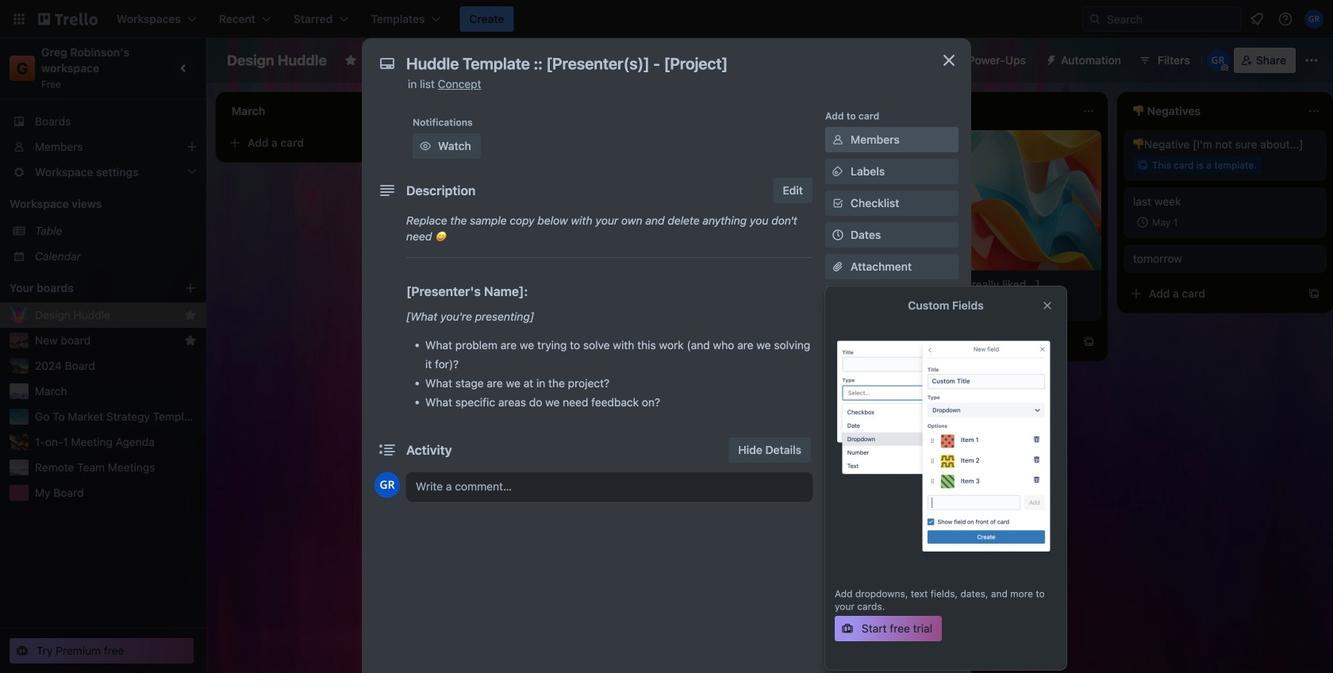 Task type: locate. For each thing, give the bounding box(es) containing it.
1 vertical spatial create from template… image
[[1083, 336, 1096, 348]]

greg robinson (gregrobinson96) image
[[1208, 49, 1230, 71]]

None checkbox
[[1134, 213, 1183, 232], [480, 273, 533, 292], [1134, 213, 1183, 232], [480, 273, 533, 292]]

0 vertical spatial greg robinson (gregrobinson96) image
[[1305, 10, 1324, 29]]

primary element
[[0, 0, 1334, 38]]

open information menu image
[[1278, 11, 1294, 27]]

1 vertical spatial starred icon image
[[184, 334, 197, 347]]

0 horizontal spatial sm image
[[418, 138, 434, 154]]

sm image
[[831, 132, 846, 148], [418, 138, 434, 154]]

Write a comment text field
[[407, 472, 813, 501]]

create from template… image
[[1309, 287, 1321, 300], [1083, 336, 1096, 348]]

1 vertical spatial greg robinson (gregrobinson96) image
[[375, 472, 400, 498]]

close dialog image
[[940, 51, 959, 70]]

your boards with 8 items element
[[10, 279, 160, 298]]

star or unstar board image
[[345, 54, 357, 67]]

0 vertical spatial starred icon image
[[184, 309, 197, 322]]

None text field
[[399, 49, 923, 78]]

2 starred icon image from the top
[[184, 334, 197, 347]]

starred icon image
[[184, 309, 197, 322], [184, 334, 197, 347]]

0 horizontal spatial greg robinson (gregrobinson96) image
[[375, 472, 400, 498]]

Board name text field
[[219, 48, 335, 73]]

create from template… image
[[407, 137, 419, 149], [858, 278, 870, 291]]

1 starred icon image from the top
[[184, 309, 197, 322]]

1 vertical spatial create from template… image
[[858, 278, 870, 291]]

1 horizontal spatial greg robinson (gregrobinson96) image
[[1305, 10, 1324, 29]]

1 horizontal spatial create from template… image
[[1309, 287, 1321, 300]]

1 horizontal spatial create from template… image
[[858, 278, 870, 291]]

sm image
[[1039, 48, 1062, 70], [831, 164, 846, 179], [831, 578, 846, 594], [831, 617, 846, 633]]

greg robinson (gregrobinson96) image
[[1305, 10, 1324, 29], [375, 472, 400, 498]]

0 vertical spatial create from template… image
[[407, 137, 419, 149]]



Task type: vqa. For each thing, say whether or not it's contained in the screenshot.
or to the bottom
no



Task type: describe. For each thing, give the bounding box(es) containing it.
add board image
[[184, 282, 197, 295]]

0 vertical spatial create from template… image
[[1309, 287, 1321, 300]]

0 notifications image
[[1248, 10, 1267, 29]]

search image
[[1089, 13, 1102, 25]]

customize views image
[[578, 52, 594, 68]]

0 horizontal spatial create from template… image
[[407, 137, 419, 149]]

cover image
[[831, 291, 846, 307]]

Search field
[[1102, 8, 1241, 30]]

show menu image
[[1305, 52, 1320, 68]]

upgrade image image
[[835, 325, 1058, 569]]

0 horizontal spatial create from template… image
[[1083, 336, 1096, 348]]

close popover image
[[1042, 299, 1054, 312]]

1 horizontal spatial sm image
[[831, 132, 846, 148]]



